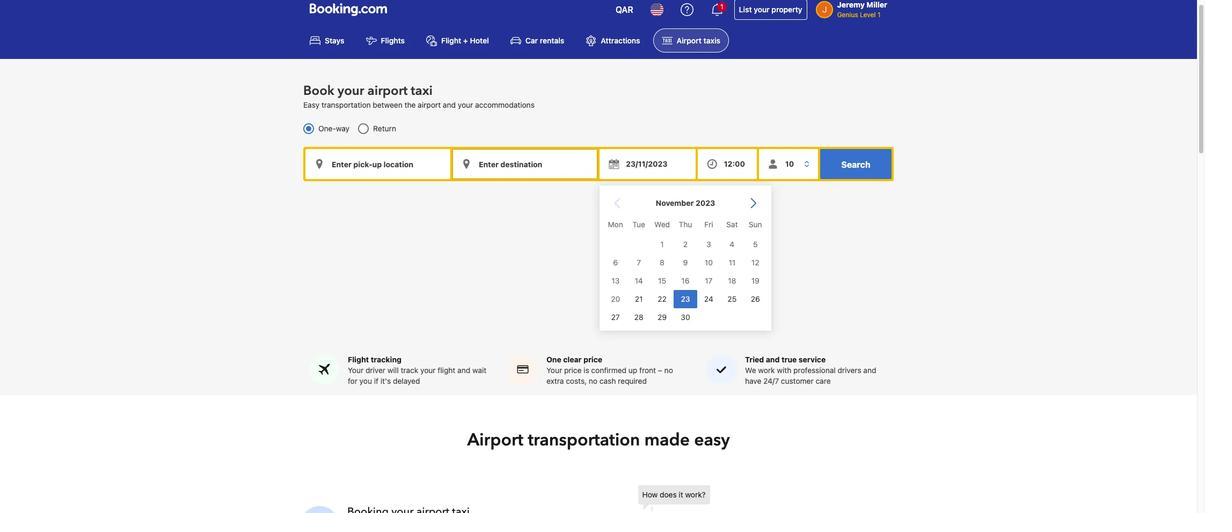 Task type: locate. For each thing, give the bounding box(es) containing it.
with
[[777, 366, 791, 375]]

0 vertical spatial transportation
[[322, 101, 371, 110]]

price down 'clear' at the bottom of page
[[564, 366, 582, 375]]

between
[[373, 101, 402, 110]]

airport
[[367, 82, 408, 100], [418, 101, 441, 110]]

20
[[611, 295, 620, 304]]

12:00
[[724, 160, 745, 169]]

no down is
[[589, 377, 598, 386]]

booking.com online hotel reservations image
[[310, 3, 387, 16]]

delayed
[[393, 377, 420, 386]]

12:00 button
[[698, 149, 757, 179]]

0 horizontal spatial your
[[348, 366, 364, 375]]

flight
[[438, 366, 455, 375]]

0 horizontal spatial transportation
[[322, 101, 371, 110]]

wed
[[654, 220, 670, 229]]

14
[[635, 276, 643, 286]]

price
[[584, 356, 602, 365], [564, 366, 582, 375]]

0 vertical spatial price
[[584, 356, 602, 365]]

airport
[[677, 36, 702, 45], [467, 429, 523, 453]]

+
[[463, 36, 468, 45]]

17
[[705, 276, 713, 286]]

your right the track
[[420, 366, 436, 375]]

flight for flight tracking your driver will track your flight and wait for you if it's delayed
[[348, 356, 369, 365]]

Enter pick-up location text field
[[305, 149, 450, 179]]

made
[[644, 429, 690, 453]]

car rentals link
[[502, 28, 573, 53]]

property
[[772, 5, 802, 14]]

21 button
[[627, 290, 651, 309]]

stays link
[[301, 28, 353, 53]]

customer
[[781, 377, 814, 386]]

it's
[[380, 377, 391, 386]]

1 horizontal spatial flight
[[441, 36, 461, 45]]

work
[[758, 366, 775, 375]]

way
[[336, 124, 349, 133]]

flight + hotel
[[441, 36, 489, 45]]

and left the wait
[[457, 366, 470, 375]]

24 button
[[697, 290, 720, 309]]

1 vertical spatial flight
[[348, 356, 369, 365]]

25 button
[[720, 290, 744, 309]]

7
[[637, 258, 641, 267]]

your
[[348, 366, 364, 375], [546, 366, 562, 375]]

tue
[[633, 220, 645, 229]]

fri
[[704, 220, 713, 229]]

it
[[679, 491, 683, 500]]

return
[[373, 124, 396, 133]]

23
[[681, 295, 690, 304]]

0 vertical spatial flight
[[441, 36, 461, 45]]

19
[[751, 276, 759, 286]]

0 horizontal spatial airport
[[467, 429, 523, 453]]

how
[[642, 491, 658, 500]]

for
[[348, 377, 357, 386]]

1 horizontal spatial airport
[[418, 101, 441, 110]]

23/11/2023 button
[[600, 149, 696, 179]]

Enter destination text field
[[453, 149, 597, 179]]

your inside one clear price your price is confirmed up front – no extra costs, no cash required
[[546, 366, 562, 375]]

and inside "book your airport taxi easy transportation between the airport and your accommodations"
[[443, 101, 456, 110]]

your left accommodations
[[458, 101, 473, 110]]

your inside flight tracking your driver will track your flight and wait for you if it's delayed
[[348, 366, 364, 375]]

1 horizontal spatial no
[[664, 366, 673, 375]]

transportation
[[322, 101, 371, 110], [528, 429, 640, 453]]

one clear price your price is confirmed up front – no extra costs, no cash required
[[546, 356, 673, 386]]

price up is
[[584, 356, 602, 365]]

tracking
[[371, 356, 402, 365]]

flight
[[441, 36, 461, 45], [348, 356, 369, 365]]

drivers
[[838, 366, 861, 375]]

0 vertical spatial airport
[[677, 36, 702, 45]]

1 horizontal spatial booking airport taxi image
[[638, 486, 863, 514]]

one-
[[318, 124, 336, 133]]

0 horizontal spatial flight
[[348, 356, 369, 365]]

0 vertical spatial no
[[664, 366, 673, 375]]

0 vertical spatial airport
[[367, 82, 408, 100]]

flight left the +
[[441, 36, 461, 45]]

12
[[751, 258, 759, 267]]

list
[[739, 5, 752, 14]]

1 vertical spatial airport
[[467, 429, 523, 453]]

your
[[754, 5, 770, 14], [338, 82, 364, 100], [458, 101, 473, 110], [420, 366, 436, 375]]

airport transportation made easy
[[467, 429, 730, 453]]

1 your from the left
[[348, 366, 364, 375]]

and up work
[[766, 356, 780, 365]]

no right –
[[664, 366, 673, 375]]

1 horizontal spatial airport
[[677, 36, 702, 45]]

1 horizontal spatial 1
[[720, 3, 723, 11]]

18
[[728, 276, 736, 286]]

26
[[751, 295, 760, 304]]

the
[[404, 101, 416, 110]]

1 up '8'
[[660, 240, 664, 249]]

6
[[613, 258, 618, 267]]

flight inside flight + hotel link
[[441, 36, 461, 45]]

flight inside flight tracking your driver will track your flight and wait for you if it's delayed
[[348, 356, 369, 365]]

1 horizontal spatial your
[[546, 366, 562, 375]]

your up for
[[348, 366, 364, 375]]

your down one
[[546, 366, 562, 375]]

miller
[[867, 0, 887, 9]]

1 horizontal spatial transportation
[[528, 429, 640, 453]]

1 left list
[[720, 3, 723, 11]]

1 vertical spatial price
[[564, 366, 582, 375]]

2 your from the left
[[546, 366, 562, 375]]

2023
[[696, 199, 715, 208]]

8
[[660, 258, 665, 267]]

booking airport taxi image
[[638, 486, 863, 514], [301, 507, 339, 514]]

up
[[629, 366, 637, 375]]

no
[[664, 366, 673, 375], [589, 377, 598, 386]]

28
[[634, 313, 643, 322]]

stays
[[325, 36, 344, 45]]

front
[[639, 366, 656, 375]]

we
[[745, 366, 756, 375]]

and
[[443, 101, 456, 110], [766, 356, 780, 365], [457, 366, 470, 375], [863, 366, 876, 375]]

1 down "miller"
[[878, 11, 881, 19]]

28 button
[[627, 309, 651, 327]]

airport up between
[[367, 82, 408, 100]]

1 vertical spatial airport
[[418, 101, 441, 110]]

cash
[[600, 377, 616, 386]]

0 horizontal spatial no
[[589, 377, 598, 386]]

27
[[611, 313, 620, 322]]

2 horizontal spatial 1
[[878, 11, 881, 19]]

is
[[584, 366, 589, 375]]

airport down taxi
[[418, 101, 441, 110]]

flight up driver
[[348, 356, 369, 365]]

jeremy
[[837, 0, 865, 9]]

1 vertical spatial transportation
[[528, 429, 640, 453]]

and right the the
[[443, 101, 456, 110]]



Task type: describe. For each thing, give the bounding box(es) containing it.
wait
[[472, 366, 487, 375]]

0 horizontal spatial price
[[564, 366, 582, 375]]

0 horizontal spatial 1
[[660, 240, 664, 249]]

–
[[658, 366, 662, 375]]

mon
[[608, 220, 623, 229]]

flight + hotel link
[[418, 28, 498, 53]]

1 inside button
[[720, 3, 723, 11]]

book
[[303, 82, 334, 100]]

track
[[401, 366, 418, 375]]

1 button
[[704, 0, 730, 23]]

book your airport taxi easy transportation between the airport and your accommodations
[[303, 82, 535, 110]]

one-way
[[318, 124, 349, 133]]

you
[[359, 377, 372, 386]]

accommodations
[[475, 101, 535, 110]]

25
[[728, 295, 737, 304]]

will
[[388, 366, 399, 375]]

26 button
[[744, 290, 767, 309]]

airport taxis link
[[653, 28, 729, 53]]

transportation inside "book your airport taxi easy transportation between the airport and your accommodations"
[[322, 101, 371, 110]]

29 button
[[651, 309, 674, 327]]

car rentals
[[525, 36, 564, 45]]

list your property
[[739, 5, 802, 14]]

clear
[[563, 356, 582, 365]]

and inside flight tracking your driver will track your flight and wait for you if it's delayed
[[457, 366, 470, 375]]

care
[[816, 377, 831, 386]]

november
[[656, 199, 694, 208]]

your right book
[[338, 82, 364, 100]]

airport for airport transportation made easy
[[467, 429, 523, 453]]

30
[[681, 313, 690, 322]]

9
[[683, 258, 688, 267]]

airport for airport taxis
[[677, 36, 702, 45]]

1 inside "jeremy miller genius level 1"
[[878, 11, 881, 19]]

driver
[[366, 366, 385, 375]]

attractions
[[601, 36, 640, 45]]

have
[[745, 377, 761, 386]]

flights link
[[357, 28, 413, 53]]

attractions link
[[577, 28, 649, 53]]

easy
[[694, 429, 730, 453]]

22
[[658, 295, 667, 304]]

costs,
[[566, 377, 587, 386]]

taxi
[[411, 82, 433, 100]]

taxis
[[704, 36, 720, 45]]

21
[[635, 295, 643, 304]]

qar
[[616, 5, 633, 14]]

1 vertical spatial no
[[589, 377, 598, 386]]

sat
[[726, 220, 738, 229]]

if
[[374, 377, 378, 386]]

4
[[730, 240, 734, 249]]

november 2023
[[656, 199, 715, 208]]

3
[[706, 240, 711, 249]]

5
[[753, 240, 758, 249]]

jeremy miller genius level 1
[[837, 0, 887, 19]]

your right list
[[754, 5, 770, 14]]

true
[[782, 356, 797, 365]]

search
[[841, 160, 870, 170]]

hotel
[[470, 36, 489, 45]]

flights
[[381, 36, 405, 45]]

11
[[729, 258, 736, 267]]

13
[[612, 276, 620, 286]]

1 horizontal spatial price
[[584, 356, 602, 365]]

qar button
[[609, 0, 640, 23]]

your inside flight tracking your driver will track your flight and wait for you if it's delayed
[[420, 366, 436, 375]]

service
[[799, 356, 826, 365]]

10
[[705, 258, 713, 267]]

30 button
[[674, 309, 697, 327]]

and right drivers on the bottom right
[[863, 366, 876, 375]]

thu
[[679, 220, 692, 229]]

0 horizontal spatial airport
[[367, 82, 408, 100]]

professional
[[793, 366, 836, 375]]

sun
[[749, 220, 762, 229]]

work?
[[685, 491, 706, 500]]

2
[[683, 240, 688, 249]]

0 horizontal spatial booking airport taxi image
[[301, 507, 339, 514]]

24
[[704, 295, 713, 304]]

flight tracking your driver will track your flight and wait for you if it's delayed
[[348, 356, 487, 386]]

search button
[[820, 149, 892, 179]]

23 button
[[674, 290, 697, 309]]

22 button
[[651, 290, 674, 309]]

level
[[860, 11, 876, 19]]

16
[[681, 276, 690, 286]]

one
[[546, 356, 561, 365]]

flight for flight + hotel
[[441, 36, 461, 45]]

easy
[[303, 101, 319, 110]]



Task type: vqa. For each thing, say whether or not it's contained in the screenshot.
WHICH RENTAL CAR COMPANIES OFFER GENIUS DISCOUNTS? dropdown button
no



